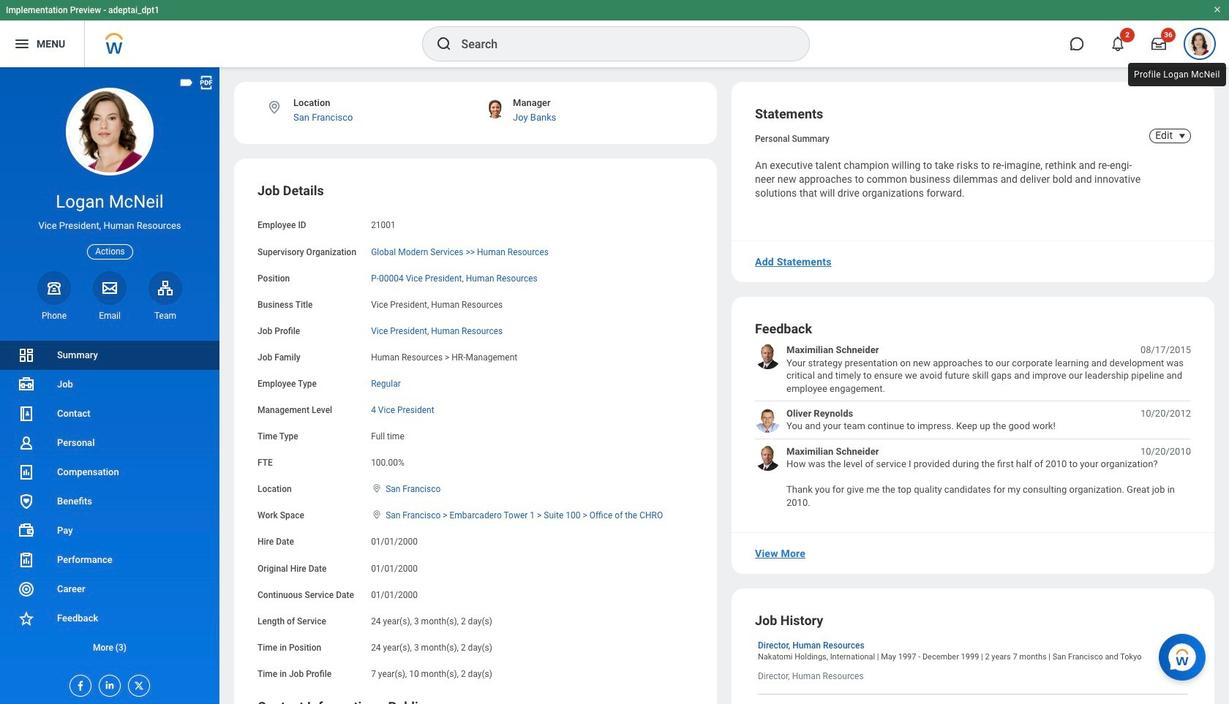 Task type: locate. For each thing, give the bounding box(es) containing it.
1 horizontal spatial list
[[755, 344, 1192, 509]]

employee's photo (oliver reynolds) image
[[755, 408, 781, 433]]

location image
[[266, 100, 283, 116], [371, 484, 383, 494], [371, 510, 383, 521]]

feedback image
[[18, 611, 35, 628]]

justify image
[[13, 35, 31, 53]]

employee's photo (maximilian schneider) image
[[755, 344, 781, 370], [755, 446, 781, 471]]

Search Workday  search field
[[462, 28, 779, 60]]

employee's photo (maximilian schneider) image up "employee's photo (oliver reynolds)"
[[755, 344, 781, 370]]

view team image
[[157, 279, 174, 297]]

notifications large image
[[1111, 37, 1126, 51]]

group
[[258, 183, 694, 681]]

tooltip
[[1126, 60, 1230, 89]]

phone logan mcneil element
[[37, 310, 71, 322]]

contact image
[[18, 406, 35, 423]]

mail image
[[101, 279, 119, 297]]

personal image
[[18, 435, 35, 452]]

tag image
[[179, 75, 195, 91]]

profile logan mcneil image
[[1189, 32, 1212, 59]]

0 vertical spatial employee's photo (maximilian schneider) image
[[755, 344, 781, 370]]

x image
[[129, 676, 145, 693]]

list
[[0, 341, 220, 663], [755, 344, 1192, 509]]

close environment banner image
[[1214, 5, 1223, 14]]

email logan mcneil element
[[93, 310, 127, 322]]

inbox large image
[[1152, 37, 1167, 51]]

0 horizontal spatial list
[[0, 341, 220, 663]]

pay image
[[18, 523, 35, 540]]

0 vertical spatial location image
[[266, 100, 283, 116]]

view printable version (pdf) image
[[198, 75, 214, 91]]

search image
[[435, 35, 453, 53]]

1 vertical spatial employee's photo (maximilian schneider) image
[[755, 446, 781, 471]]

1 vertical spatial location image
[[371, 484, 383, 494]]

employee's photo (maximilian schneider) image down "employee's photo (oliver reynolds)"
[[755, 446, 781, 471]]

banner
[[0, 0, 1230, 67]]

navigation pane region
[[0, 67, 220, 705]]



Task type: describe. For each thing, give the bounding box(es) containing it.
full time element
[[371, 429, 405, 442]]

2 vertical spatial location image
[[371, 510, 383, 521]]

personal summary element
[[755, 131, 830, 144]]

compensation image
[[18, 464, 35, 482]]

caret down image
[[1174, 130, 1192, 142]]

summary image
[[18, 347, 35, 365]]

linkedin image
[[100, 676, 116, 692]]

team logan mcneil element
[[149, 310, 182, 322]]

2 employee's photo (maximilian schneider) image from the top
[[755, 446, 781, 471]]

facebook image
[[70, 676, 86, 693]]

job image
[[18, 376, 35, 394]]

1 employee's photo (maximilian schneider) image from the top
[[755, 344, 781, 370]]

career image
[[18, 581, 35, 599]]

performance image
[[18, 552, 35, 570]]

benefits image
[[18, 493, 35, 511]]

phone image
[[44, 279, 64, 297]]



Task type: vqa. For each thing, say whether or not it's contained in the screenshot.
sixth 'Complete' ELEMENT from the bottom of the page
no



